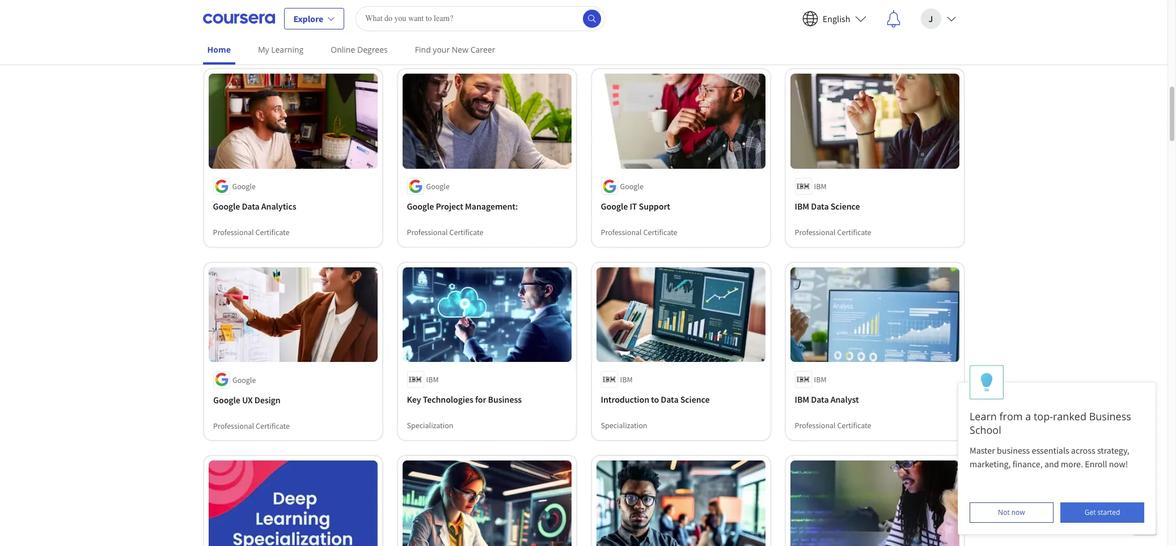 Task type: vqa. For each thing, say whether or not it's contained in the screenshot.
Clinical inside Clinical Assistant Professor Primary Care and Population Health
no



Task type: describe. For each thing, give the bounding box(es) containing it.
across
[[1071, 445, 1095, 457]]

get
[[1085, 508, 1096, 518]]

data for ibm data science
[[811, 200, 829, 212]]

ranked
[[1053, 410, 1087, 424]]

professional certificate for management:
[[407, 227, 483, 237]]

master
[[970, 445, 995, 457]]

professional for ibm data science
[[795, 227, 836, 237]]

j
[[929, 13, 933, 24]]

data for ibm data analyst
[[811, 394, 829, 406]]

key technologies for business
[[407, 394, 522, 406]]

professional certificate for analyst
[[795, 421, 871, 431]]

essentials
[[1032, 445, 1069, 457]]

for
[[475, 394, 486, 406]]

master business essentials across strategy, marketing, finance, and more. enroll now!
[[970, 445, 1131, 470]]

google left the it
[[601, 200, 628, 212]]

enroll
[[1085, 459, 1107, 470]]

my learning link
[[253, 37, 308, 62]]

google left analytics
[[213, 200, 240, 212]]

business inside learn from a top-ranked business school
[[1089, 410, 1131, 424]]

ibm for key technologies for business
[[426, 375, 439, 385]]

professional for google ux design
[[213, 421, 254, 431]]

home
[[207, 44, 231, 55]]

most
[[203, 41, 234, 61]]

degrees
[[357, 44, 388, 55]]

key
[[407, 394, 421, 406]]

google it support link
[[601, 199, 761, 213]]

find
[[415, 44, 431, 55]]

marketing,
[[970, 459, 1011, 470]]

google ux design link
[[213, 393, 373, 407]]

now
[[1012, 508, 1025, 518]]

google inside "link"
[[407, 200, 434, 212]]

online
[[331, 44, 355, 55]]

help center image
[[1138, 517, 1152, 531]]

strategy,
[[1097, 445, 1130, 457]]

certificates
[[292, 41, 367, 61]]

google left ux
[[213, 394, 240, 406]]

data for google data analytics
[[242, 200, 260, 212]]

google it support
[[601, 200, 670, 212]]

find your new career link
[[410, 37, 500, 62]]

school
[[970, 424, 1001, 437]]

certificate for management:
[[449, 227, 483, 237]]

introduction to data science link
[[601, 393, 761, 407]]

ibm for ibm data analyst
[[814, 375, 827, 385]]

learn from a top-ranked business school
[[970, 410, 1131, 437]]

introduction to data science
[[601, 394, 710, 406]]



Task type: locate. For each thing, give the bounding box(es) containing it.
not
[[998, 508, 1010, 518]]

support
[[639, 200, 670, 212]]

my
[[258, 44, 269, 55]]

english button
[[793, 0, 875, 37]]

google up google ux design at the bottom left of page
[[232, 375, 256, 385]]

1 specialization from the left
[[407, 421, 453, 431]]

certificate down google project management: at left
[[449, 227, 483, 237]]

technologies
[[423, 394, 473, 406]]

professional down ibm data science on the top of page
[[795, 227, 836, 237]]

science
[[831, 200, 860, 212], [680, 394, 710, 406]]

most popular certificates
[[203, 41, 367, 61]]

specialization for key
[[407, 421, 453, 431]]

not now
[[998, 508, 1025, 518]]

2 specialization from the left
[[601, 421, 647, 431]]

certificate down support
[[643, 227, 677, 237]]

english
[[823, 13, 850, 24]]

professional certificate for design
[[213, 421, 290, 431]]

1 horizontal spatial specialization
[[601, 421, 647, 431]]

ibm data science
[[795, 200, 860, 212]]

professional certificate for science
[[795, 227, 871, 237]]

get started
[[1085, 508, 1120, 518]]

ibm data analyst link
[[795, 393, 955, 407]]

specialization down introduction
[[601, 421, 647, 431]]

0 horizontal spatial business
[[488, 394, 522, 406]]

1 horizontal spatial science
[[831, 200, 860, 212]]

professional for ibm data analyst
[[795, 421, 836, 431]]

coursera image
[[203, 9, 275, 28]]

certificate down design
[[255, 421, 290, 431]]

your
[[433, 44, 450, 55]]

professional certificate down the ibm data analyst
[[795, 421, 871, 431]]

1 vertical spatial science
[[680, 394, 710, 406]]

online degrees
[[331, 44, 388, 55]]

more.
[[1061, 459, 1083, 470]]

online degrees link
[[326, 37, 392, 62]]

started
[[1098, 508, 1120, 518]]

professional for google project management:
[[407, 227, 448, 237]]

0 horizontal spatial science
[[680, 394, 710, 406]]

popular
[[237, 41, 289, 61]]

1 vertical spatial business
[[1089, 410, 1131, 424]]

explore button
[[284, 8, 344, 29]]

get started link
[[1061, 503, 1144, 523]]

project
[[436, 200, 463, 212]]

lightbulb tip image
[[981, 373, 993, 393]]

home link
[[203, 37, 235, 65]]

key technologies for business link
[[407, 393, 567, 407]]

certificate for analyst
[[837, 421, 871, 431]]

professional certificate down google data analytics
[[213, 227, 290, 237]]

my learning
[[258, 44, 304, 55]]

1 horizontal spatial business
[[1089, 410, 1131, 424]]

most popular certificates collection element
[[196, 23, 972, 547]]

google left the project on the left top
[[407, 200, 434, 212]]

google up the project on the left top
[[426, 181, 450, 191]]

business
[[488, 394, 522, 406], [1089, 410, 1131, 424]]

ux
[[242, 394, 252, 406]]

a
[[1025, 410, 1031, 424]]

professional
[[213, 227, 254, 237], [407, 227, 448, 237], [601, 227, 642, 237], [795, 227, 836, 237], [213, 421, 254, 431], [795, 421, 836, 431]]

business up strategy,
[[1089, 410, 1131, 424]]

top-
[[1034, 410, 1053, 424]]

ibm data science link
[[795, 199, 955, 213]]

None search field
[[356, 6, 605, 31]]

business right the for
[[488, 394, 522, 406]]

business inside most popular certificates collection element
[[488, 394, 522, 406]]

explore
[[293, 13, 323, 24]]

professional down the ibm data analyst
[[795, 421, 836, 431]]

professional certificate
[[213, 227, 290, 237], [407, 227, 483, 237], [601, 227, 677, 237], [795, 227, 871, 237], [213, 421, 290, 431], [795, 421, 871, 431]]

ibm for introduction to data science
[[620, 375, 633, 385]]

google
[[232, 181, 256, 191], [426, 181, 450, 191], [620, 181, 644, 191], [213, 200, 240, 212], [407, 200, 434, 212], [601, 200, 628, 212], [232, 375, 256, 385], [213, 394, 240, 406]]

0 horizontal spatial specialization
[[407, 421, 453, 431]]

from
[[1000, 410, 1023, 424]]

google data analytics
[[213, 200, 296, 212]]

google data analytics link
[[213, 199, 373, 213]]

google up the it
[[620, 181, 644, 191]]

professional certificate for support
[[601, 227, 677, 237]]

professional certificate down ux
[[213, 421, 290, 431]]

google up google data analytics
[[232, 181, 256, 191]]

0 vertical spatial business
[[488, 394, 522, 406]]

professional for google it support
[[601, 227, 642, 237]]

professional down google data analytics
[[213, 227, 254, 237]]

professional down the it
[[601, 227, 642, 237]]

0 vertical spatial science
[[831, 200, 860, 212]]

What do you want to learn? text field
[[356, 6, 605, 31]]

science inside ibm data science link
[[831, 200, 860, 212]]

introduction
[[601, 394, 649, 406]]

certificate down the analyst
[[837, 421, 871, 431]]

google project management: link
[[407, 199, 567, 213]]

now!
[[1109, 459, 1128, 470]]

learning
[[271, 44, 304, 55]]

professional down the project on the left top
[[407, 227, 448, 237]]

certificate down analytics
[[255, 227, 290, 237]]

google project management:
[[407, 200, 518, 212]]

science inside introduction to data science link
[[680, 394, 710, 406]]

it
[[630, 200, 637, 212]]

analytics
[[261, 200, 296, 212]]

finance,
[[1013, 459, 1043, 470]]

certificate down ibm data science link
[[837, 227, 871, 237]]

ibm
[[814, 181, 827, 191], [795, 200, 809, 212], [426, 375, 439, 385], [620, 375, 633, 385], [814, 375, 827, 385], [795, 394, 809, 406]]

alice element
[[958, 366, 1156, 535]]

ibm for ibm data science
[[814, 181, 827, 191]]

specialization
[[407, 421, 453, 431], [601, 421, 647, 431]]

learn
[[970, 410, 997, 424]]

professional down google ux design at the bottom left of page
[[213, 421, 254, 431]]

specialization for introduction
[[601, 421, 647, 431]]

not now button
[[970, 503, 1054, 523]]

professional certificate down the project on the left top
[[407, 227, 483, 237]]

certificate
[[255, 227, 290, 237], [449, 227, 483, 237], [643, 227, 677, 237], [837, 227, 871, 237], [255, 421, 290, 431], [837, 421, 871, 431]]

certificate for design
[[255, 421, 290, 431]]

career
[[471, 44, 495, 55]]

j button
[[912, 0, 965, 37]]

professional certificate down ibm data science on the top of page
[[795, 227, 871, 237]]

design
[[254, 394, 280, 406]]

data
[[242, 200, 260, 212], [811, 200, 829, 212], [661, 394, 679, 406], [811, 394, 829, 406]]

analyst
[[831, 394, 859, 406]]

to
[[651, 394, 659, 406]]

specialization down key
[[407, 421, 453, 431]]

management:
[[465, 200, 518, 212]]

ibm data analyst
[[795, 394, 859, 406]]

google ux design
[[213, 394, 280, 406]]

professional for google data analytics
[[213, 227, 254, 237]]

business
[[997, 445, 1030, 457]]

certificate for science
[[837, 227, 871, 237]]

professional certificate down the google it support
[[601, 227, 677, 237]]

certificate for analytics
[[255, 227, 290, 237]]

professional certificate for analytics
[[213, 227, 290, 237]]

find your new career
[[415, 44, 495, 55]]

new
[[452, 44, 468, 55]]

and
[[1045, 459, 1059, 470]]

certificate for support
[[643, 227, 677, 237]]



